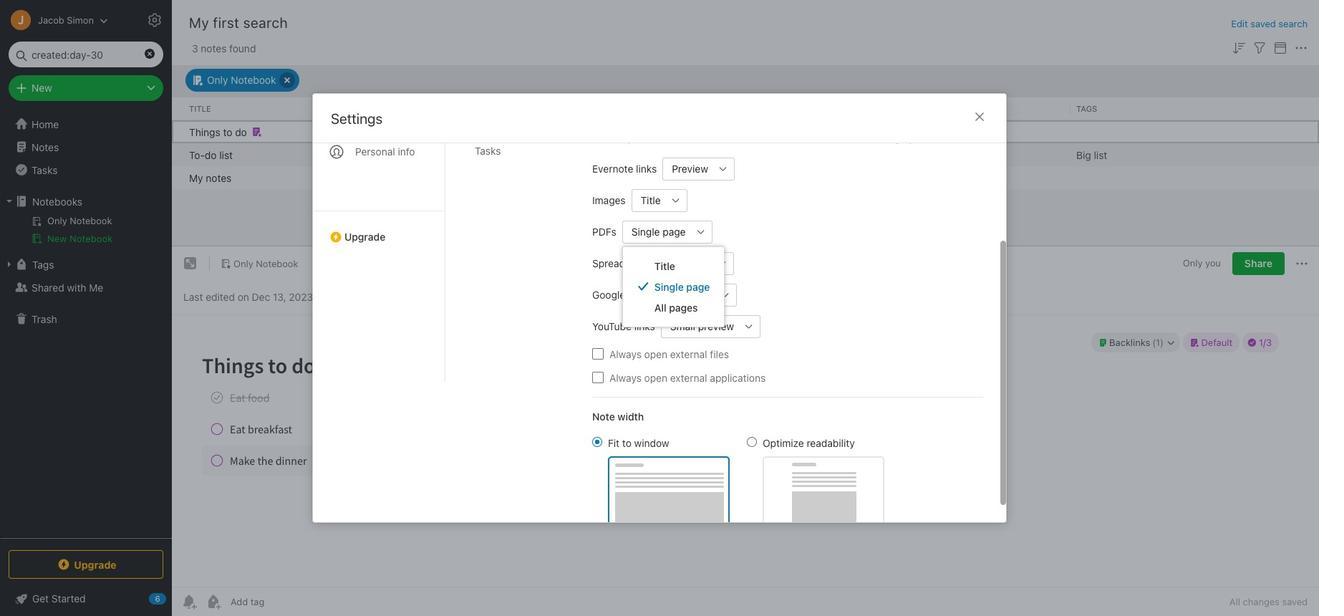 Task type: locate. For each thing, give the bounding box(es) containing it.
row group
[[172, 97, 1320, 120], [172, 120, 1320, 189]]

notes down "to-do list"
[[206, 171, 232, 183]]

34
[[695, 171, 707, 183]]

tree
[[0, 112, 172, 537]]

open down always open external files at the bottom of page
[[645, 371, 668, 384]]

0 horizontal spatial settings
[[181, 14, 218, 25]]

all for all pages
[[655, 301, 667, 313]]

tags up big
[[1077, 103, 1098, 113]]

1 vertical spatial saved
[[1283, 596, 1308, 608]]

my up "3"
[[189, 14, 209, 31]]

edit saved search button
[[1232, 17, 1308, 31]]

Choose default view option for Images field
[[632, 189, 688, 212]]

0 vertical spatial settings
[[181, 14, 218, 25]]

7 min ago for 34 min ago
[[560, 171, 605, 183]]

always right always open external files option
[[610, 348, 642, 360]]

new down notebooks
[[47, 233, 67, 244]]

window
[[635, 437, 670, 449]]

open for always open external files
[[645, 348, 668, 360]]

0 vertical spatial notes
[[201, 42, 227, 54]]

2 list from the left
[[1094, 148, 1108, 160]]

0 vertical spatial all
[[655, 301, 667, 313]]

only up on at the left top
[[234, 258, 253, 269]]

1 horizontal spatial list
[[1094, 148, 1108, 160]]

title
[[189, 103, 211, 113], [641, 194, 661, 206], [655, 260, 676, 272]]

links left and
[[744, 133, 764, 144]]

list right big
[[1094, 148, 1108, 160]]

2 vertical spatial title
[[655, 260, 676, 272]]

page down choose default view option for spreadsheets field
[[687, 280, 710, 293]]

7
[[560, 148, 566, 160], [560, 171, 566, 183]]

all for all changes saved
[[1230, 596, 1241, 608]]

1 vertical spatial external
[[670, 371, 708, 384]]

page up title link
[[663, 226, 686, 238]]

add tag image
[[205, 593, 222, 610]]

external up "always open external applications"
[[670, 348, 708, 360]]

0 horizontal spatial tags
[[32, 258, 54, 270]]

single
[[632, 226, 660, 238], [655, 280, 684, 293]]

0 vertical spatial only notebook button
[[186, 68, 300, 91]]

title button
[[632, 189, 665, 212]]

1 vertical spatial page
[[687, 280, 710, 293]]

dec
[[252, 291, 270, 303]]

single page
[[632, 226, 686, 238], [655, 280, 710, 293]]

Choose default view option for PDFs field
[[622, 220, 713, 243]]

0 horizontal spatial saved
[[1251, 18, 1277, 29]]

1 vertical spatial tasks
[[32, 164, 58, 176]]

list down things to do
[[219, 148, 233, 160]]

1 horizontal spatial do
[[235, 125, 247, 138]]

single down title button
[[632, 226, 660, 238]]

column header
[[830, 103, 1065, 114]]

search for my first search
[[243, 14, 288, 31]]

do
[[235, 125, 247, 138], [205, 148, 217, 160]]

ago up images
[[588, 171, 605, 183]]

fit to window
[[608, 437, 670, 449]]

tags button
[[0, 253, 171, 276]]

only notebook up dec
[[234, 258, 298, 269]]

external for files
[[670, 348, 708, 360]]

changes
[[1243, 596, 1280, 608]]

upgrade inside tab list
[[345, 231, 386, 243]]

0 horizontal spatial upgrade button
[[9, 550, 163, 579]]

search inside button
[[1279, 18, 1308, 29]]

1 vertical spatial open
[[645, 371, 668, 384]]

0 vertical spatial to
[[223, 125, 232, 138]]

new notebook
[[47, 233, 113, 244]]

always
[[610, 348, 642, 360], [610, 371, 642, 384]]

1 vertical spatial upgrade
[[74, 558, 117, 571]]

1 horizontal spatial page
[[687, 280, 710, 293]]

settings up personal
[[331, 110, 383, 127]]

only notebook button up dec
[[216, 254, 303, 274]]

my for my first search
[[189, 14, 209, 31]]

1 external from the top
[[670, 348, 708, 360]]

my down to-
[[189, 171, 203, 183]]

and
[[767, 133, 783, 144]]

option group
[[592, 435, 885, 526]]

notebook down are
[[853, 148, 899, 160]]

2 vertical spatial only notebook
[[234, 258, 298, 269]]

notes
[[201, 42, 227, 54], [206, 171, 232, 183]]

1 vertical spatial all
[[1230, 596, 1241, 608]]

0 horizontal spatial do
[[205, 148, 217, 160]]

my first search
[[189, 14, 288, 31]]

notebook
[[231, 74, 276, 86], [853, 148, 899, 160], [70, 233, 113, 244], [256, 258, 298, 269]]

1 vertical spatial tags
[[32, 258, 54, 270]]

title link
[[623, 255, 725, 276]]

single page inside dropdown list menu
[[655, 280, 710, 293]]

settings up "3"
[[181, 14, 218, 25]]

search up found
[[243, 14, 288, 31]]

first
[[213, 14, 239, 31]]

google drive links
[[592, 289, 676, 301]]

0 horizontal spatial page
[[663, 226, 686, 238]]

None search field
[[19, 42, 153, 67]]

to-do list
[[189, 148, 233, 160]]

7 min ago for 32 min ago
[[560, 148, 605, 160]]

1 horizontal spatial upgrade
[[345, 231, 386, 243]]

tree containing home
[[0, 112, 172, 537]]

min
[[569, 148, 585, 160], [710, 148, 727, 160], [569, 171, 585, 183], [710, 171, 727, 183]]

1 always from the top
[[610, 348, 642, 360]]

0 vertical spatial title
[[189, 103, 211, 113]]

0 vertical spatial single page
[[632, 226, 686, 238]]

notebook up 13,
[[256, 258, 298, 269]]

settings
[[181, 14, 218, 25], [331, 110, 383, 127]]

to inside button
[[223, 125, 232, 138]]

1 horizontal spatial tasks
[[475, 145, 501, 157]]

2 row group from the top
[[172, 120, 1320, 189]]

always right always open external applications option
[[610, 371, 642, 384]]

0 horizontal spatial to
[[223, 125, 232, 138]]

tags up shared
[[32, 258, 54, 270]]

0 vertical spatial upgrade
[[345, 231, 386, 243]]

Always open external applications checkbox
[[592, 372, 604, 383]]

page inside button
[[663, 226, 686, 238]]

only down what
[[830, 148, 851, 160]]

1 horizontal spatial all
[[1230, 596, 1241, 608]]

1 7 from the top
[[560, 148, 566, 160]]

readability
[[807, 437, 855, 449]]

settings image
[[146, 11, 163, 29]]

1 vertical spatial always
[[610, 371, 642, 384]]

my for my notes
[[189, 171, 203, 183]]

2 always from the top
[[610, 371, 642, 384]]

saved right changes
[[1283, 596, 1308, 608]]

saved
[[1251, 18, 1277, 29], [1283, 596, 1308, 608]]

0 vertical spatial new
[[32, 82, 52, 94]]

2 open from the top
[[645, 371, 668, 384]]

tab list
[[313, 3, 446, 382]]

1 open from the top
[[645, 348, 668, 360]]

all left pages at the right of the page
[[655, 301, 667, 313]]

tasks inside tab
[[475, 145, 501, 157]]

my inside row group
[[189, 171, 203, 183]]

only notebook down found
[[207, 74, 276, 86]]

1 horizontal spatial saved
[[1283, 596, 1308, 608]]

expand tags image
[[4, 259, 15, 270]]

what
[[845, 133, 869, 144]]

1 row group from the top
[[172, 97, 1320, 120]]

what are my options?
[[845, 133, 943, 144]]

notes right "3"
[[201, 42, 227, 54]]

attachments.
[[785, 133, 842, 144]]

only you
[[1183, 257, 1221, 269]]

single page up pages at the right of the page
[[655, 280, 710, 293]]

default
[[650, 133, 680, 144]]

0 vertical spatial 7
[[560, 148, 566, 160]]

settings tooltip
[[159, 6, 229, 34]]

external down always open external files at the bottom of page
[[670, 371, 708, 384]]

Search text field
[[19, 42, 153, 67]]

with
[[67, 281, 86, 293]]

1 vertical spatial single page
[[655, 280, 710, 293]]

ago
[[588, 148, 605, 160], [729, 148, 746, 160], [588, 171, 605, 183], [730, 171, 747, 183]]

do up my notes
[[205, 148, 217, 160]]

0 horizontal spatial list
[[219, 148, 233, 160]]

only notebook button down found
[[186, 68, 300, 91]]

trash link
[[0, 307, 171, 330]]

1 my from the top
[[189, 14, 209, 31]]

tasks
[[475, 145, 501, 157], [32, 164, 58, 176]]

0 horizontal spatial upgrade
[[74, 558, 117, 571]]

1 horizontal spatial search
[[1279, 18, 1308, 29]]

7 for 34 min ago
[[560, 171, 566, 183]]

to right things
[[223, 125, 232, 138]]

1 7 min ago from the top
[[560, 148, 605, 160]]

links down drive
[[635, 320, 655, 332]]

0 vertical spatial tasks
[[475, 145, 501, 157]]

0 vertical spatial always
[[610, 348, 642, 360]]

1 vertical spatial do
[[205, 148, 217, 160]]

youtube links
[[592, 320, 655, 332]]

my
[[189, 14, 209, 31], [189, 171, 203, 183]]

1 vertical spatial notes
[[206, 171, 232, 183]]

1 vertical spatial 7 min ago
[[560, 171, 605, 183]]

1 horizontal spatial settings
[[331, 110, 383, 127]]

page
[[663, 226, 686, 238], [687, 280, 710, 293]]

to right 'fit'
[[623, 437, 632, 449]]

notebook inside button
[[70, 233, 113, 244]]

things
[[189, 125, 220, 138]]

2 7 from the top
[[560, 171, 566, 183]]

new for new
[[32, 82, 52, 94]]

7 min ago up images
[[560, 171, 605, 183]]

0 horizontal spatial tasks
[[32, 164, 58, 176]]

7 min ago down choose
[[560, 148, 605, 160]]

upgrade button
[[313, 211, 445, 249], [9, 550, 163, 579]]

tags inside row group
[[1077, 103, 1098, 113]]

2 external from the top
[[670, 371, 708, 384]]

tags
[[1077, 103, 1098, 113], [32, 258, 54, 270]]

always for always open external files
[[610, 348, 642, 360]]

1 vertical spatial only notebook
[[830, 148, 899, 160]]

0 vertical spatial my
[[189, 14, 209, 31]]

links
[[744, 133, 764, 144], [636, 163, 657, 175], [655, 289, 676, 301], [635, 320, 655, 332]]

0 horizontal spatial all
[[655, 301, 667, 313]]

only
[[207, 74, 228, 86], [830, 148, 851, 160], [1183, 257, 1203, 269], [234, 258, 253, 269]]

note
[[592, 410, 615, 422]]

0 vertical spatial external
[[670, 348, 708, 360]]

note window element
[[172, 246, 1320, 616]]

search
[[243, 14, 288, 31], [1279, 18, 1308, 29]]

external
[[670, 348, 708, 360], [670, 371, 708, 384]]

1 horizontal spatial to
[[623, 437, 632, 449]]

Choose default view option for YouTube links field
[[661, 315, 761, 338]]

all inside 'link'
[[655, 301, 667, 313]]

title up single page button
[[641, 194, 661, 206]]

upgrade
[[345, 231, 386, 243], [74, 558, 117, 571]]

0 vertical spatial saved
[[1251, 18, 1277, 29]]

1 vertical spatial my
[[189, 171, 203, 183]]

ago down choose
[[588, 148, 605, 160]]

1 vertical spatial upgrade button
[[9, 550, 163, 579]]

images
[[592, 194, 626, 206]]

edit saved search
[[1232, 18, 1308, 29]]

title up the single page link
[[655, 260, 676, 272]]

1 vertical spatial new
[[47, 233, 67, 244]]

single up all pages 'link'
[[655, 280, 684, 293]]

2 my from the top
[[189, 171, 203, 183]]

notebook up tags button
[[70, 233, 113, 244]]

do inside button
[[235, 125, 247, 138]]

saved right edit
[[1251, 18, 1277, 29]]

0 vertical spatial tags
[[1077, 103, 1098, 113]]

share
[[1245, 257, 1273, 269]]

1 vertical spatial single
[[655, 280, 684, 293]]

do right things
[[235, 125, 247, 138]]

big list
[[1077, 148, 1108, 160]]

only notebook inside row group
[[830, 148, 899, 160]]

saved inside button
[[1251, 18, 1277, 29]]

only notebook inside note window element
[[234, 258, 298, 269]]

new inside button
[[47, 233, 67, 244]]

all left changes
[[1230, 596, 1241, 608]]

1 vertical spatial 7
[[560, 171, 566, 183]]

1 horizontal spatial tags
[[1077, 103, 1098, 113]]

0 vertical spatial do
[[235, 125, 247, 138]]

dropdown list menu
[[623, 255, 725, 318]]

Optimize readability radio
[[747, 437, 757, 447]]

0 vertical spatial open
[[645, 348, 668, 360]]

0 vertical spatial single
[[632, 226, 660, 238]]

to for things
[[223, 125, 232, 138]]

upgrade for the bottommost upgrade popup button
[[74, 558, 117, 571]]

only notebook down what
[[830, 148, 899, 160]]

new up home
[[32, 82, 52, 94]]

notes inside row group
[[206, 171, 232, 183]]

7 for 32 min ago
[[560, 148, 566, 160]]

upgrade for right upgrade popup button
[[345, 231, 386, 243]]

0 vertical spatial page
[[663, 226, 686, 238]]

all inside note window element
[[1230, 596, 1241, 608]]

only notebook
[[207, 74, 276, 86], [830, 148, 899, 160], [234, 258, 298, 269]]

to
[[223, 125, 232, 138], [623, 437, 632, 449]]

2 7 min ago from the top
[[560, 171, 605, 183]]

tasks inside button
[[32, 164, 58, 176]]

2023
[[289, 291, 313, 303]]

new for new notebook
[[47, 233, 67, 244]]

single page inside button
[[632, 226, 686, 238]]

1 vertical spatial settings
[[331, 110, 383, 127]]

notebook down found
[[231, 74, 276, 86]]

0 vertical spatial upgrade button
[[313, 211, 445, 249]]

home link
[[0, 112, 172, 135]]

1 vertical spatial to
[[623, 437, 632, 449]]

1 vertical spatial title
[[641, 194, 661, 206]]

new inside popup button
[[32, 82, 52, 94]]

open up "always open external applications"
[[645, 348, 668, 360]]

single page down choose default view option for images field
[[632, 226, 686, 238]]

0 horizontal spatial search
[[243, 14, 288, 31]]

search right edit
[[1279, 18, 1308, 29]]

0 vertical spatial 7 min ago
[[560, 148, 605, 160]]

title up things
[[189, 103, 211, 113]]



Task type: vqa. For each thing, say whether or not it's contained in the screenshot.


Task type: describe. For each thing, give the bounding box(es) containing it.
option group containing fit to window
[[592, 435, 885, 526]]

applications
[[710, 371, 766, 384]]

trash
[[32, 313, 57, 325]]

tags inside button
[[32, 258, 54, 270]]

personal
[[355, 145, 395, 158]]

Choose default view option for Google Drive links field
[[682, 283, 738, 306]]

single page link
[[623, 276, 725, 297]]

to for fit
[[623, 437, 632, 449]]

notebooks link
[[0, 190, 171, 213]]

page inside dropdown list menu
[[687, 280, 710, 293]]

32 min ago
[[695, 148, 746, 160]]

choose
[[592, 133, 626, 144]]

my notes
[[189, 171, 232, 183]]

notes
[[32, 141, 59, 153]]

last edited on dec 13, 2023
[[183, 291, 313, 303]]

single page button
[[622, 220, 690, 243]]

pages
[[669, 301, 698, 313]]

title inside row group
[[189, 103, 211, 113]]

tasks button
[[0, 158, 171, 181]]

tasks tab
[[464, 139, 570, 163]]

personal info
[[355, 145, 415, 158]]

Choose default view option for Evernote links field
[[663, 157, 735, 180]]

all pages link
[[623, 297, 725, 318]]

only inside row group
[[830, 148, 851, 160]]

column header inside row group
[[830, 103, 1065, 114]]

notebooks
[[32, 195, 82, 207]]

1 vertical spatial only notebook button
[[216, 254, 303, 274]]

options?
[[904, 133, 943, 144]]

title inside dropdown list menu
[[655, 260, 676, 272]]

edit
[[1232, 18, 1249, 29]]

small preview button
[[661, 315, 738, 338]]

always open external applications
[[610, 371, 766, 384]]

new button
[[9, 75, 163, 101]]

on
[[238, 291, 249, 303]]

0 vertical spatial only notebook
[[207, 74, 276, 86]]

google
[[592, 289, 626, 301]]

always for always open external applications
[[610, 371, 642, 384]]

links up title button
[[636, 163, 657, 175]]

all pages
[[655, 301, 698, 313]]

open for always open external applications
[[645, 371, 668, 384]]

1 horizontal spatial upgrade button
[[313, 211, 445, 249]]

shared with me link
[[0, 276, 171, 299]]

Fit to window radio
[[592, 437, 603, 447]]

notes for my
[[206, 171, 232, 183]]

my
[[888, 133, 901, 144]]

evernote
[[592, 163, 634, 175]]

preview button
[[663, 157, 712, 180]]

evernote links
[[592, 163, 657, 175]]

tab list containing personal info
[[313, 3, 446, 382]]

row group containing things to do
[[172, 120, 1320, 189]]

your
[[628, 133, 647, 144]]

to-
[[189, 148, 205, 160]]

you
[[1206, 257, 1221, 269]]

only left the you
[[1183, 257, 1203, 269]]

things to do button
[[172, 120, 1320, 143]]

for
[[709, 133, 722, 144]]

spreadsheets
[[592, 257, 656, 269]]

home
[[32, 118, 59, 130]]

row group containing title
[[172, 97, 1320, 120]]

1 list from the left
[[219, 148, 233, 160]]

width
[[618, 410, 644, 422]]

Choose default view option for Spreadsheets field
[[662, 252, 734, 275]]

small
[[670, 320, 696, 332]]

notebook inside row group
[[853, 148, 899, 160]]

always open external files
[[610, 348, 729, 360]]

search for edit saved search
[[1279, 18, 1308, 29]]

single inside dropdown list menu
[[655, 280, 684, 293]]

new notebook group
[[0, 213, 171, 253]]

choose your default views for new links and attachments.
[[592, 133, 842, 144]]

files
[[710, 348, 729, 360]]

32
[[695, 148, 707, 160]]

ago down 32 min ago
[[730, 171, 747, 183]]

optimize
[[763, 437, 804, 449]]

links up all pages
[[655, 289, 676, 301]]

edited
[[206, 291, 235, 303]]

only down 3 notes found
[[207, 74, 228, 86]]

notes link
[[0, 135, 171, 158]]

Note Editor text field
[[172, 315, 1320, 587]]

info
[[398, 145, 415, 158]]

preview
[[698, 320, 734, 332]]

fit
[[608, 437, 620, 449]]

notebook inside note window element
[[256, 258, 298, 269]]

Always open external files checkbox
[[592, 348, 604, 360]]

me
[[89, 281, 103, 293]]

close image
[[971, 108, 989, 125]]

new
[[724, 133, 742, 144]]

youtube
[[592, 320, 632, 332]]

external for applications
[[670, 371, 708, 384]]

notes for 3
[[201, 42, 227, 54]]

big
[[1077, 148, 1092, 160]]

expand note image
[[182, 255, 199, 272]]

new notebook button
[[0, 230, 171, 247]]

add a reminder image
[[181, 593, 198, 610]]

saved inside note window element
[[1283, 596, 1308, 608]]

share button
[[1233, 252, 1285, 275]]

note width
[[592, 410, 644, 422]]

3
[[192, 42, 198, 54]]

34 min ago
[[695, 171, 747, 183]]

pdfs
[[592, 226, 617, 238]]

3 notes found
[[192, 42, 256, 54]]

single inside button
[[632, 226, 660, 238]]

small preview
[[670, 320, 734, 332]]

expand notebooks image
[[4, 196, 15, 207]]

found
[[229, 42, 256, 54]]

shared with me
[[32, 281, 103, 293]]

views
[[683, 133, 707, 144]]

things to do
[[189, 125, 247, 138]]

drive
[[628, 289, 652, 301]]

shared
[[32, 281, 64, 293]]

13,
[[273, 291, 286, 303]]

preview
[[672, 163, 709, 175]]

last
[[183, 291, 203, 303]]

ago down new
[[729, 148, 746, 160]]

settings inside tooltip
[[181, 14, 218, 25]]

title inside button
[[641, 194, 661, 206]]

are
[[871, 133, 885, 144]]

optimize readability
[[763, 437, 855, 449]]



